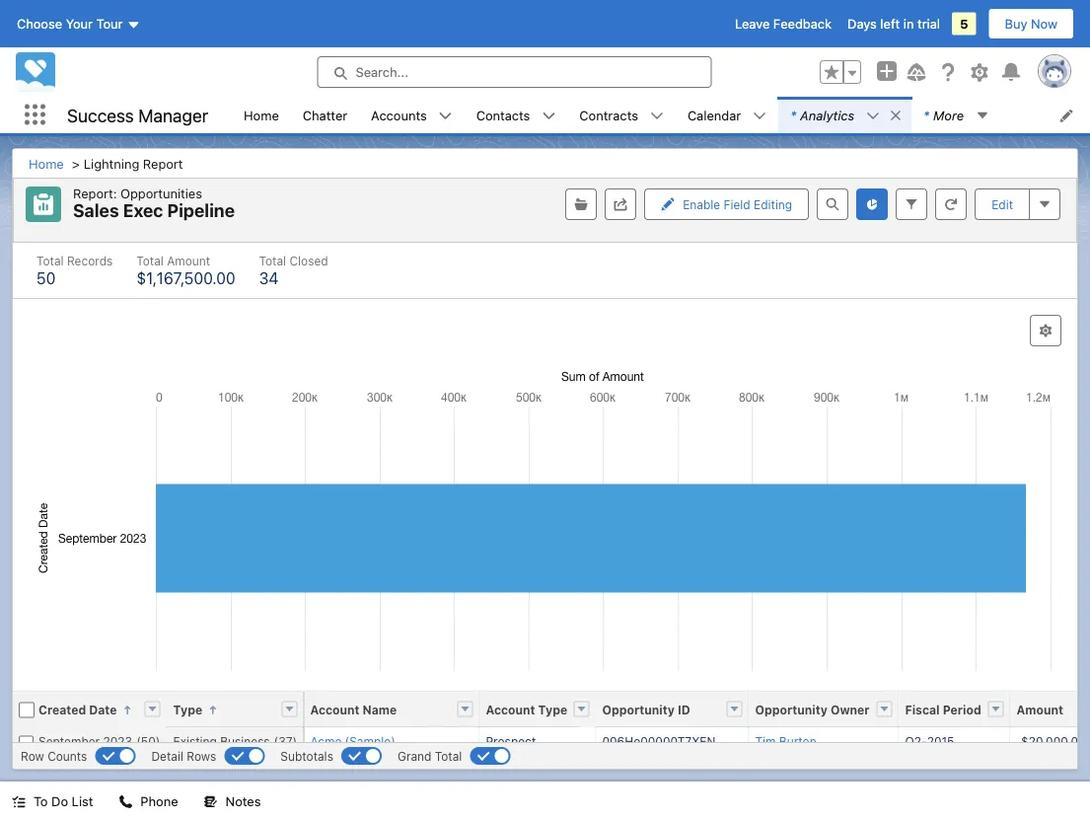 Task type: vqa. For each thing, say whether or not it's contained in the screenshot.
CALENDAR LINK
yes



Task type: locate. For each thing, give the bounding box(es) containing it.
text default image inside notes button
[[204, 795, 218, 809]]

to
[[34, 794, 48, 809]]

leave feedback
[[736, 16, 832, 31]]

accounts list item
[[360, 97, 465, 133]]

feedback
[[774, 16, 832, 31]]

text default image right accounts
[[439, 109, 453, 123]]

text default image inside calendar "list item"
[[754, 109, 767, 123]]

contracts list item
[[568, 97, 676, 133]]

contracts
[[580, 108, 639, 122]]

1 horizontal spatial text default image
[[439, 109, 453, 123]]

accounts link
[[360, 97, 439, 133]]

now
[[1032, 16, 1058, 31]]

choose
[[17, 16, 62, 31]]

choose your tour
[[17, 16, 123, 31]]

buy now
[[1006, 16, 1058, 31]]

2 * from the left
[[924, 108, 930, 122]]

5
[[961, 16, 969, 31]]

text default image
[[890, 109, 904, 122], [542, 109, 556, 123], [651, 109, 664, 123], [754, 109, 767, 123], [867, 109, 881, 123], [12, 795, 26, 809], [204, 795, 218, 809]]

choose your tour button
[[16, 8, 142, 39]]

chatter
[[303, 108, 348, 122]]

text default image right contracts
[[651, 109, 664, 123]]

text default image left phone
[[119, 795, 133, 809]]

contacts link
[[465, 97, 542, 133]]

search... button
[[317, 56, 712, 88]]

contracts link
[[568, 97, 651, 133]]

phone
[[141, 794, 178, 809]]

analytics
[[801, 108, 855, 122]]

do
[[51, 794, 68, 809]]

0 horizontal spatial text default image
[[119, 795, 133, 809]]

calendar list item
[[676, 97, 779, 133]]

tour
[[96, 16, 123, 31]]

text default image inside phone button
[[119, 795, 133, 809]]

days
[[848, 16, 878, 31]]

text default image left to in the bottom of the page
[[12, 795, 26, 809]]

text default image right contacts
[[542, 109, 556, 123]]

* left more
[[924, 108, 930, 122]]

text default image right calendar
[[754, 109, 767, 123]]

* inside list item
[[791, 108, 797, 122]]

* left 'analytics'
[[791, 108, 797, 122]]

list item
[[779, 97, 912, 133]]

text default image inside to do list button
[[12, 795, 26, 809]]

contacts list item
[[465, 97, 568, 133]]

1 horizontal spatial *
[[924, 108, 930, 122]]

home
[[244, 108, 279, 122]]

list
[[232, 97, 1091, 133]]

*
[[791, 108, 797, 122], [924, 108, 930, 122]]

0 horizontal spatial *
[[791, 108, 797, 122]]

leave feedback link
[[736, 16, 832, 31]]

text default image left notes
[[204, 795, 218, 809]]

* analytics
[[791, 108, 855, 122]]

notes button
[[192, 782, 273, 821]]

buy now button
[[989, 8, 1075, 39]]

text default image inside contacts list item
[[542, 109, 556, 123]]

text default image
[[977, 109, 990, 122], [439, 109, 453, 123], [119, 795, 133, 809]]

text default image right more
[[977, 109, 990, 122]]

list item containing *
[[779, 97, 912, 133]]

success manager
[[67, 104, 208, 126]]

* for * more
[[924, 108, 930, 122]]

list containing home
[[232, 97, 1091, 133]]

group
[[820, 60, 862, 84]]

1 * from the left
[[791, 108, 797, 122]]

* for * analytics
[[791, 108, 797, 122]]



Task type: describe. For each thing, give the bounding box(es) containing it.
accounts
[[371, 108, 427, 122]]

in
[[904, 16, 915, 31]]

text default image right 'analytics'
[[867, 109, 881, 123]]

trial
[[918, 16, 941, 31]]

* more
[[924, 108, 965, 122]]

calendar
[[688, 108, 742, 122]]

success
[[67, 104, 134, 126]]

chatter link
[[291, 97, 360, 133]]

2 horizontal spatial text default image
[[977, 109, 990, 122]]

to do list button
[[0, 782, 105, 821]]

calendar link
[[676, 97, 754, 133]]

search...
[[356, 65, 409, 79]]

phone button
[[107, 782, 190, 821]]

more
[[934, 108, 965, 122]]

to do list
[[34, 794, 93, 809]]

contacts
[[477, 108, 531, 122]]

text default image left * more
[[890, 109, 904, 122]]

manager
[[138, 104, 208, 126]]

left
[[881, 16, 901, 31]]

days left in trial
[[848, 16, 941, 31]]

your
[[66, 16, 93, 31]]

text default image inside accounts list item
[[439, 109, 453, 123]]

text default image inside the contracts "list item"
[[651, 109, 664, 123]]

home link
[[232, 97, 291, 133]]

leave
[[736, 16, 770, 31]]

notes
[[226, 794, 261, 809]]

buy
[[1006, 16, 1028, 31]]

list
[[72, 794, 93, 809]]



